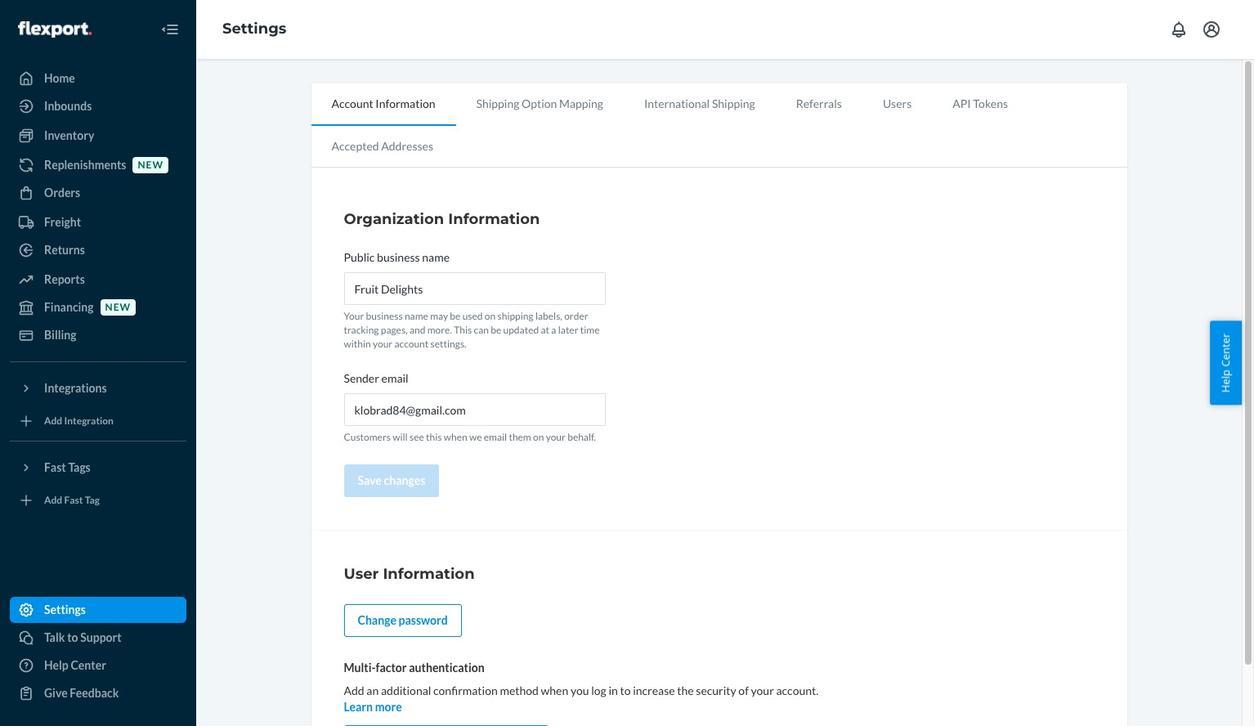 Task type: describe. For each thing, give the bounding box(es) containing it.
change password
[[358, 613, 448, 627]]

account information
[[332, 96, 435, 110]]

billing link
[[10, 322, 186, 348]]

public business name
[[344, 250, 450, 264]]

more.
[[427, 324, 452, 336]]

help inside 'button'
[[1219, 370, 1233, 393]]

integration
[[64, 415, 114, 427]]

factor
[[376, 660, 407, 674]]

shipping
[[498, 310, 534, 322]]

talk
[[44, 630, 65, 644]]

add fast tag link
[[10, 487, 186, 513]]

add for add an additional confirmation method when you log in to increase the security of your account. learn more
[[344, 683, 364, 697]]

open notifications image
[[1169, 20, 1189, 39]]

1 vertical spatial settings link
[[10, 597, 186, 623]]

tracking
[[344, 324, 379, 336]]

used
[[462, 310, 483, 322]]

account
[[332, 96, 373, 110]]

financing
[[44, 300, 94, 314]]

freight link
[[10, 209, 186, 235]]

organization information
[[344, 210, 540, 228]]

security
[[696, 683, 736, 697]]

0 vertical spatial email
[[381, 372, 409, 385]]

within
[[344, 338, 371, 350]]

on inside your business name may be used on shipping labels, order tracking pages, and more. this can be updated at a later time within your account settings.
[[485, 310, 496, 322]]

talk to support
[[44, 630, 122, 644]]

save changes button
[[344, 464, 439, 497]]

accepted addresses
[[332, 139, 433, 153]]

open account menu image
[[1202, 20, 1222, 39]]

inventory
[[44, 128, 94, 142]]

to inside add an additional confirmation method when you log in to increase the security of your account. learn more
[[620, 683, 631, 697]]

password
[[399, 613, 448, 627]]

billing
[[44, 328, 76, 342]]

increase
[[633, 683, 675, 697]]

fast inside dropdown button
[[44, 460, 66, 474]]

and
[[410, 324, 426, 336]]

support
[[80, 630, 122, 644]]

tags
[[68, 460, 91, 474]]

account information tab
[[311, 83, 456, 126]]

0 horizontal spatial to
[[67, 630, 78, 644]]

orders link
[[10, 180, 186, 206]]

changes
[[384, 473, 425, 487]]

api
[[953, 96, 971, 110]]

0 horizontal spatial settings
[[44, 603, 86, 616]]

new for financing
[[105, 301, 131, 313]]

business for public
[[377, 250, 420, 264]]

information for user information
[[383, 565, 475, 583]]

international shipping tab
[[624, 83, 776, 124]]

user information
[[344, 565, 475, 583]]

labels,
[[535, 310, 562, 322]]

home
[[44, 71, 75, 85]]

flexport logo image
[[18, 21, 91, 37]]

you
[[571, 683, 589, 697]]

change
[[358, 613, 396, 627]]

business for your
[[366, 310, 403, 322]]

new for replenishments
[[138, 159, 163, 171]]

referrals tab
[[776, 83, 862, 124]]

settings.
[[431, 338, 467, 350]]

additional
[[381, 683, 431, 697]]

api tokens tab
[[932, 83, 1029, 124]]

shipping option mapping
[[476, 96, 603, 110]]

fast tags
[[44, 460, 91, 474]]

give feedback
[[44, 686, 119, 700]]

behalf.
[[568, 431, 596, 443]]

information for organization information
[[448, 210, 540, 228]]

multi-
[[344, 660, 376, 674]]

tab list containing account information
[[311, 83, 1127, 168]]

the
[[677, 683, 694, 697]]

this
[[454, 324, 472, 336]]

add for add fast tag
[[44, 494, 62, 506]]

1 horizontal spatial settings link
[[222, 20, 286, 38]]

when inside add an additional confirmation method when you log in to increase the security of your account. learn more
[[541, 683, 568, 697]]

option
[[522, 96, 557, 110]]

international
[[644, 96, 710, 110]]

your
[[344, 310, 364, 322]]

give feedback button
[[10, 680, 186, 706]]

reports link
[[10, 267, 186, 293]]

in
[[609, 683, 618, 697]]

account
[[394, 338, 429, 350]]

of
[[739, 683, 749, 697]]

save changes
[[358, 473, 425, 487]]

1 shipping from the left
[[476, 96, 519, 110]]

see
[[410, 431, 424, 443]]

add fast tag
[[44, 494, 100, 506]]

organization
[[344, 210, 444, 228]]

tokens
[[973, 96, 1008, 110]]

learn
[[344, 700, 373, 713]]

change password button
[[344, 604, 462, 637]]

at
[[541, 324, 549, 336]]

0 vertical spatial be
[[450, 310, 461, 322]]

customers will see this when we email them on your behalf.
[[344, 431, 596, 443]]

method
[[500, 683, 539, 697]]



Task type: vqa. For each thing, say whether or not it's contained in the screenshot.
Information corresponding to User Information
yes



Task type: locate. For each thing, give the bounding box(es) containing it.
0 horizontal spatial be
[[450, 310, 461, 322]]

users tab
[[862, 83, 932, 124]]

api tokens
[[953, 96, 1008, 110]]

to right in
[[620, 683, 631, 697]]

an
[[367, 683, 379, 697]]

1 horizontal spatial when
[[541, 683, 568, 697]]

information up business name text field at the left top of the page
[[448, 210, 540, 228]]

when left the we
[[444, 431, 467, 443]]

to right "talk"
[[67, 630, 78, 644]]

close navigation image
[[160, 20, 180, 39]]

1 vertical spatial name
[[405, 310, 428, 322]]

be up this
[[450, 310, 461, 322]]

will
[[393, 431, 408, 443]]

0 vertical spatial new
[[138, 159, 163, 171]]

help
[[1219, 370, 1233, 393], [44, 658, 69, 672]]

shipping left option
[[476, 96, 519, 110]]

sender
[[344, 372, 379, 385]]

1 vertical spatial center
[[71, 658, 106, 672]]

tab list
[[311, 83, 1127, 168]]

2 shipping from the left
[[712, 96, 755, 110]]

email right the sender
[[381, 372, 409, 385]]

fast tags button
[[10, 455, 186, 481]]

2 vertical spatial information
[[383, 565, 475, 583]]

0 vertical spatial business
[[377, 250, 420, 264]]

add left integration
[[44, 415, 62, 427]]

new
[[138, 159, 163, 171], [105, 301, 131, 313]]

on right them
[[533, 431, 544, 443]]

Email address email field
[[344, 394, 605, 426]]

center
[[1219, 333, 1233, 367], [71, 658, 106, 672]]

your
[[373, 338, 393, 350], [546, 431, 566, 443], [751, 683, 774, 697]]

pages,
[[381, 324, 408, 336]]

1 horizontal spatial help center
[[1219, 333, 1233, 393]]

1 vertical spatial settings
[[44, 603, 86, 616]]

shipping
[[476, 96, 519, 110], [712, 96, 755, 110]]

international shipping
[[644, 96, 755, 110]]

1 vertical spatial new
[[105, 301, 131, 313]]

referrals
[[796, 96, 842, 110]]

accepted addresses tab
[[311, 126, 454, 167]]

0 vertical spatial help
[[1219, 370, 1233, 393]]

add down fast tags
[[44, 494, 62, 506]]

integrations button
[[10, 375, 186, 401]]

add up learn
[[344, 683, 364, 697]]

sender email
[[344, 372, 409, 385]]

information up "addresses"
[[376, 96, 435, 110]]

1 horizontal spatial new
[[138, 159, 163, 171]]

freight
[[44, 215, 81, 229]]

0 vertical spatial settings link
[[222, 20, 286, 38]]

0 horizontal spatial help center
[[44, 658, 106, 672]]

add
[[44, 415, 62, 427], [44, 494, 62, 506], [344, 683, 364, 697]]

on up can
[[485, 310, 496, 322]]

may
[[430, 310, 448, 322]]

your right of
[[751, 683, 774, 697]]

public
[[344, 250, 375, 264]]

we
[[469, 431, 482, 443]]

0 vertical spatial when
[[444, 431, 467, 443]]

email right the we
[[484, 431, 507, 443]]

shipping right international
[[712, 96, 755, 110]]

to
[[67, 630, 78, 644], [620, 683, 631, 697]]

information for account information
[[376, 96, 435, 110]]

1 vertical spatial add
[[44, 494, 62, 506]]

2 horizontal spatial your
[[751, 683, 774, 697]]

0 horizontal spatial on
[[485, 310, 496, 322]]

tag
[[85, 494, 100, 506]]

0 horizontal spatial new
[[105, 301, 131, 313]]

order
[[564, 310, 588, 322]]

updated
[[503, 324, 539, 336]]

reports
[[44, 272, 85, 286]]

shipping option mapping tab
[[456, 83, 624, 124]]

1 horizontal spatial help
[[1219, 370, 1233, 393]]

help center inside 'button'
[[1219, 333, 1233, 393]]

when left you on the left
[[541, 683, 568, 697]]

help center button
[[1210, 321, 1242, 405]]

information inside "tab"
[[376, 96, 435, 110]]

1 horizontal spatial your
[[546, 431, 566, 443]]

Business name text field
[[344, 272, 605, 305]]

be
[[450, 310, 461, 322], [491, 324, 501, 336]]

name inside your business name may be used on shipping labels, order tracking pages, and more. this can be updated at a later time within your account settings.
[[405, 310, 428, 322]]

information
[[376, 96, 435, 110], [448, 210, 540, 228], [383, 565, 475, 583]]

new up orders link
[[138, 159, 163, 171]]

help center link
[[10, 652, 186, 679]]

log
[[591, 683, 606, 697]]

name down organization information
[[422, 250, 450, 264]]

0 horizontal spatial your
[[373, 338, 393, 350]]

information up password
[[383, 565, 475, 583]]

0 vertical spatial on
[[485, 310, 496, 322]]

0 horizontal spatial center
[[71, 658, 106, 672]]

add integration
[[44, 415, 114, 427]]

this
[[426, 431, 442, 443]]

them
[[509, 431, 531, 443]]

user
[[344, 565, 379, 583]]

your business name may be used on shipping labels, order tracking pages, and more. this can be updated at a later time within your account settings.
[[344, 310, 600, 350]]

inventory link
[[10, 123, 186, 149]]

1 vertical spatial information
[[448, 210, 540, 228]]

1 horizontal spatial shipping
[[712, 96, 755, 110]]

1 horizontal spatial be
[[491, 324, 501, 336]]

0 vertical spatial fast
[[44, 460, 66, 474]]

1 vertical spatial business
[[366, 310, 403, 322]]

1 vertical spatial to
[[620, 683, 631, 697]]

add an additional confirmation method when you log in to increase the security of your account. learn more
[[344, 683, 819, 713]]

2 vertical spatial your
[[751, 683, 774, 697]]

1 horizontal spatial settings
[[222, 20, 286, 38]]

1 vertical spatial on
[[533, 431, 544, 443]]

0 vertical spatial to
[[67, 630, 78, 644]]

1 horizontal spatial center
[[1219, 333, 1233, 367]]

0 vertical spatial information
[[376, 96, 435, 110]]

0 horizontal spatial help
[[44, 658, 69, 672]]

inbounds
[[44, 99, 92, 113]]

add inside add an additional confirmation method when you log in to increase the security of your account. learn more
[[344, 683, 364, 697]]

name up and
[[405, 310, 428, 322]]

0 vertical spatial settings
[[222, 20, 286, 38]]

business up pages,
[[366, 310, 403, 322]]

fast left tags
[[44, 460, 66, 474]]

business inside your business name may be used on shipping labels, order tracking pages, and more. this can be updated at a later time within your account settings.
[[366, 310, 403, 322]]

1 vertical spatial help
[[44, 658, 69, 672]]

1 vertical spatial email
[[484, 431, 507, 443]]

1 horizontal spatial to
[[620, 683, 631, 697]]

orders
[[44, 186, 80, 199]]

fast left tag
[[64, 494, 83, 506]]

name for your business name may be used on shipping labels, order tracking pages, and more. this can be updated at a later time within your account settings.
[[405, 310, 428, 322]]

add for add integration
[[44, 415, 62, 427]]

name for public business name
[[422, 250, 450, 264]]

1 horizontal spatial email
[[484, 431, 507, 443]]

1 vertical spatial when
[[541, 683, 568, 697]]

0 vertical spatial center
[[1219, 333, 1233, 367]]

save
[[358, 473, 382, 487]]

feedback
[[70, 686, 119, 700]]

0 horizontal spatial when
[[444, 431, 467, 443]]

new down reports link
[[105, 301, 131, 313]]

0 vertical spatial add
[[44, 415, 62, 427]]

addresses
[[381, 139, 433, 153]]

0 vertical spatial name
[[422, 250, 450, 264]]

users
[[883, 96, 912, 110]]

when
[[444, 431, 467, 443], [541, 683, 568, 697]]

1 vertical spatial be
[[491, 324, 501, 336]]

1 vertical spatial your
[[546, 431, 566, 443]]

1 vertical spatial fast
[[64, 494, 83, 506]]

can
[[474, 324, 489, 336]]

0 vertical spatial help center
[[1219, 333, 1233, 393]]

customers
[[344, 431, 391, 443]]

learn more button
[[344, 699, 402, 715]]

be right can
[[491, 324, 501, 336]]

give
[[44, 686, 68, 700]]

0 horizontal spatial email
[[381, 372, 409, 385]]

1 horizontal spatial on
[[533, 431, 544, 443]]

inbounds link
[[10, 93, 186, 119]]

replenishments
[[44, 158, 126, 172]]

email
[[381, 372, 409, 385], [484, 431, 507, 443]]

your inside your business name may be used on shipping labels, order tracking pages, and more. this can be updated at a later time within your account settings.
[[373, 338, 393, 350]]

add integration link
[[10, 408, 186, 434]]

center inside 'button'
[[1219, 333, 1233, 367]]

a
[[551, 324, 556, 336]]

later
[[558, 324, 578, 336]]

authentication
[[409, 660, 485, 674]]

1 vertical spatial help center
[[44, 658, 106, 672]]

your down pages,
[[373, 338, 393, 350]]

business down organization
[[377, 250, 420, 264]]

returns link
[[10, 237, 186, 263]]

time
[[580, 324, 600, 336]]

0 horizontal spatial shipping
[[476, 96, 519, 110]]

0 vertical spatial your
[[373, 338, 393, 350]]

your inside add an additional confirmation method when you log in to increase the security of your account. learn more
[[751, 683, 774, 697]]

returns
[[44, 243, 85, 257]]

on
[[485, 310, 496, 322], [533, 431, 544, 443]]

accepted
[[332, 139, 379, 153]]

0 horizontal spatial settings link
[[10, 597, 186, 623]]

your left behalf.
[[546, 431, 566, 443]]

integrations
[[44, 381, 107, 395]]

2 vertical spatial add
[[344, 683, 364, 697]]



